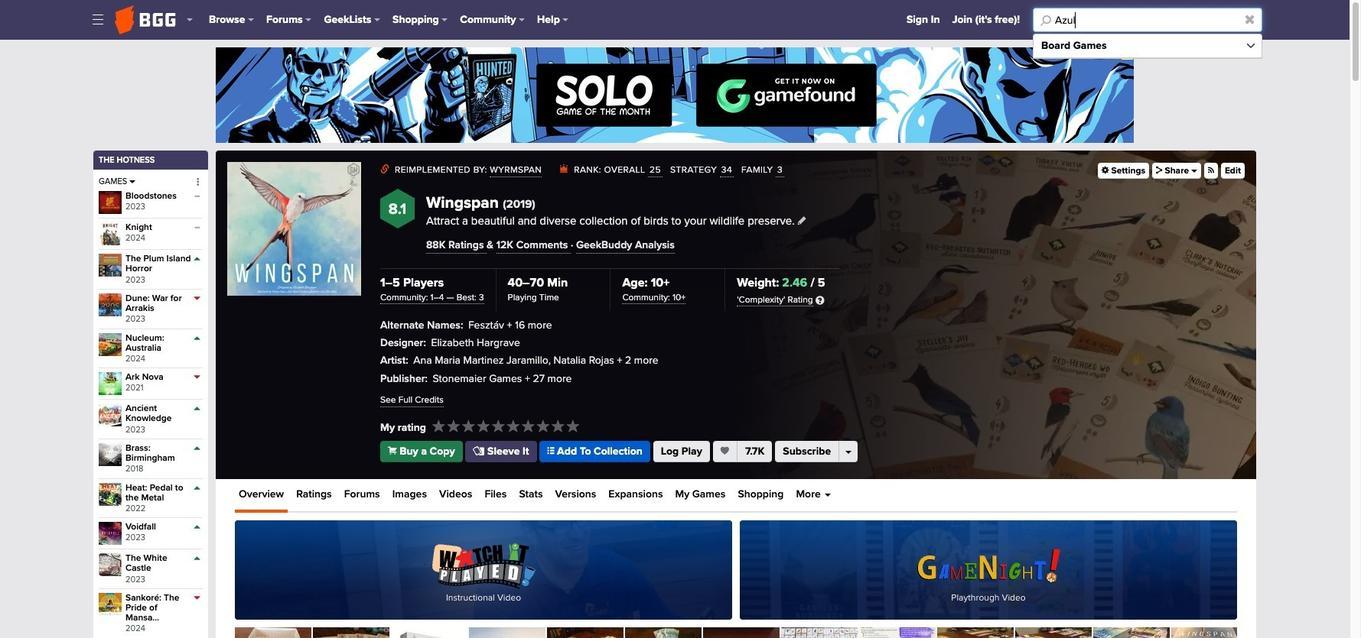 Task type: vqa. For each thing, say whether or not it's contained in the screenshot.
Galactic Cruise Artwork image
no



Task type: locate. For each thing, give the bounding box(es) containing it.
triangle top image
[[194, 406, 200, 413], [194, 556, 200, 562]]

the lid is used as a card tray during the game image
[[703, 628, 780, 639]]

Search text field
[[1033, 8, 1262, 32]]

triangle bottom image
[[194, 295, 200, 302], [194, 595, 200, 602]]

1 triangle top image from the top
[[194, 406, 200, 413]]

triangle bottom image for sankoré: the pride of mansa musa game icon
[[194, 595, 200, 602]]

search image
[[1040, 15, 1051, 26]]

1 vertical spatial triangle top image
[[194, 556, 200, 562]]

bloodstones game image
[[99, 191, 122, 214]]

1 vertical spatial triangle bottom image
[[194, 595, 200, 602]]

5 triangle top image from the top
[[194, 524, 200, 531]]

the white castle game image
[[99, 554, 122, 577]]

boardgamegeek logo image
[[115, 5, 176, 34]]

triangle bottom image
[[194, 374, 200, 381]]

brass: birmingham game image
[[99, 444, 122, 467]]

cards blank image
[[473, 447, 485, 456]]

playing is freedom | ig: @calvarioludico image
[[469, 628, 545, 639]]

2 triangle top image from the top
[[194, 556, 200, 562]]

mediocre - take it or leave it. image
[[492, 419, 505, 434]]

game night image
[[917, 549, 1060, 584]]

1 triangle top image from the top
[[194, 256, 200, 263]]

2 triangle bottom image from the top
[[194, 595, 200, 602]]

edit description image
[[798, 213, 806, 229]]

awful - defies game description. image
[[432, 419, 445, 434]]

0 vertical spatial triangle bottom image
[[194, 295, 200, 302]]

a few of the 170 unique bird cards image
[[313, 628, 389, 639]]

group
[[775, 441, 858, 463]]

triangle top image
[[194, 256, 200, 263], [194, 335, 200, 342], [194, 445, 200, 452], [194, 485, 200, 492], [194, 524, 200, 531]]

minus image
[[194, 193, 200, 200]]

3 triangle top image from the top
[[194, 445, 200, 452]]

outstanding - will always enjoy playing. image
[[567, 419, 579, 434]]

4 triangle top image from the top
[[194, 485, 200, 492]]

tab list
[[235, 480, 1237, 513]]

ark nova game image
[[99, 373, 122, 396]]

very good - enjoy playing and would suggest it. image
[[537, 419, 549, 434]]

1 triangle bottom image from the top
[[194, 295, 200, 302]]

question sign image
[[815, 296, 825, 305]]

triangle top image for the white castle game icon at the bottom left of page
[[194, 556, 200, 562]]

0 vertical spatial triangle top image
[[194, 406, 200, 413]]

nucleum: australia game image
[[99, 333, 122, 356]]

good - usually willing to play. image
[[522, 419, 535, 434]]

triangle top image for brass: birmingham game icon
[[194, 445, 200, 452]]

2 triangle top image from the top
[[194, 335, 200, 342]]

not so good - but could play again. image
[[477, 419, 490, 434]]

an example of a player mat at the end of the game image
[[1015, 628, 1092, 639]]

slider
[[432, 419, 579, 436]]

wingspan cover artwork image
[[227, 162, 361, 296]]

knight game image
[[99, 223, 122, 246]]

link image
[[380, 164, 390, 174]]

minus image
[[194, 224, 200, 231]]

excellent - very much enjoy playing. image
[[552, 419, 564, 434]]

triangle top image for heat: pedal to the metal game 'icon'
[[194, 485, 200, 492]]



Task type: describe. For each thing, give the bounding box(es) containing it.
setup for 4 out of the 5 players image
[[547, 628, 624, 639]]

bad - likely won't play this again. image
[[462, 419, 475, 434]]

become a fan image
[[720, 444, 729, 460]]

cards sorted from biggest to smallest wingspan image
[[781, 628, 858, 639]]

game tray with lid for card storage image
[[1171, 628, 1248, 639]]

box design image
[[391, 628, 467, 639]]

voidfall game image
[[99, 523, 122, 546]]

triangle top image for the plum island horror game icon
[[194, 256, 200, 263]]

the plum island horror game image
[[99, 254, 122, 277]]

explanation of a turn in wingspan (from the rules) image
[[859, 628, 936, 639]]

watch it played image
[[432, 544, 535, 590]]

advertisement element
[[216, 47, 1134, 143]]

170 unique bird cards image
[[625, 628, 702, 639]]

triangle top image for ancient knowledge game image
[[194, 406, 200, 413]]

triangle top image for the nucleum: australia game icon
[[194, 335, 200, 342]]

dune: war for arrakis game image
[[99, 294, 122, 317]]

triangle top image for "voidfall game" image
[[194, 524, 200, 531]]

ancient knowledge game image
[[99, 404, 122, 427]]

triangle bottom image for dune: war for arrakis game image
[[194, 295, 200, 302]]

sankoré: the pride of mansa musa game image
[[99, 594, 122, 617]]

ok - will play if in the mood. image
[[507, 419, 520, 434]]

early game progress on a player mat image
[[937, 628, 1014, 639]]

birdfeeder dice tower image
[[235, 628, 311, 639]]

heat: pedal to the metal game image
[[99, 483, 122, 506]]

the colors and theme for spring image
[[1093, 628, 1170, 639]]

very bad - won't play ever again. image
[[447, 419, 460, 434]]

option vertical image
[[194, 177, 203, 186]]



